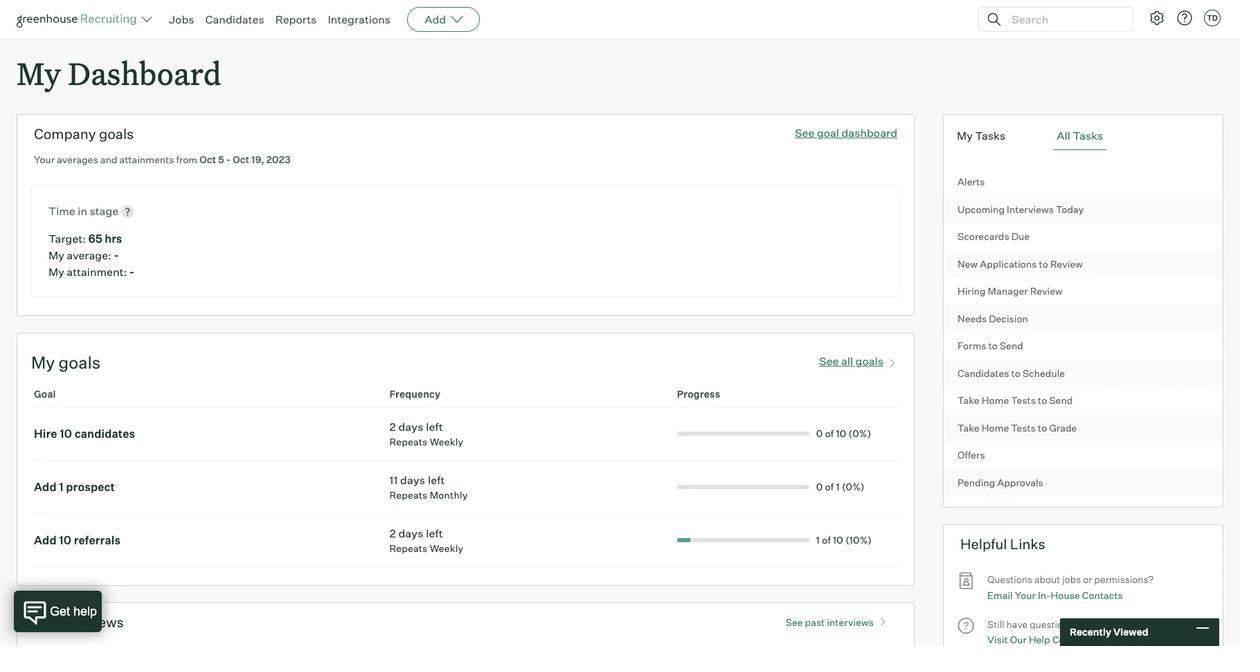 Task type: describe. For each thing, give the bounding box(es) containing it.
questions?
[[1030, 619, 1079, 631]]

0 of 10 (0%)
[[816, 428, 872, 440]]

0 horizontal spatial send
[[1000, 340, 1024, 352]]

(0%) for 2 days left
[[849, 428, 872, 440]]

house
[[1051, 590, 1080, 602]]

new
[[958, 258, 978, 270]]

0 for 2 days left
[[816, 428, 823, 440]]

candidates to schedule
[[958, 368, 1065, 379]]

helpful links
[[961, 536, 1046, 554]]

left for prospect
[[428, 474, 445, 487]]

2 horizontal spatial -
[[226, 154, 231, 166]]

all
[[1057, 129, 1071, 143]]

see for my goals
[[820, 354, 839, 368]]

needs
[[958, 313, 987, 325]]

weekly for referrals
[[430, 543, 464, 555]]

configure image
[[1149, 10, 1166, 26]]

my for tasks
[[957, 129, 973, 143]]

tests for grade
[[1011, 422, 1036, 434]]

see past interviews link
[[779, 611, 898, 629]]

prospect
[[66, 481, 115, 494]]

add 10 referrals
[[34, 534, 121, 548]]

my interviews
[[34, 614, 124, 632]]

jobs link
[[169, 12, 194, 26]]

still have questions? visit our help center
[[988, 619, 1083, 647]]

10 right 'hire'
[[60, 427, 72, 441]]

progress
[[677, 388, 721, 400]]

add for add
[[425, 12, 446, 26]]

2023
[[266, 154, 291, 166]]

home for take home tests to grade
[[982, 422, 1009, 434]]

dashboard
[[68, 53, 221, 94]]

contacts
[[1083, 590, 1123, 602]]

pending approvals
[[958, 477, 1044, 489]]

schedule
[[1023, 368, 1065, 379]]

to right forms
[[989, 340, 998, 352]]

of for add 1 prospect
[[825, 481, 834, 493]]

upcoming interviews today link
[[944, 196, 1223, 223]]

viewed
[[1114, 627, 1149, 639]]

due
[[1012, 231, 1030, 243]]

forms
[[958, 340, 987, 352]]

referrals
[[74, 534, 121, 548]]

1 vertical spatial review
[[1030, 286, 1063, 297]]

2 horizontal spatial 1
[[836, 481, 840, 493]]

10 up 0 of 1 (0%)
[[836, 428, 847, 440]]

center
[[1053, 635, 1083, 647]]

hiring manager review link
[[944, 278, 1223, 305]]

permissions?
[[1095, 574, 1154, 586]]

to left grade
[[1038, 422, 1048, 434]]

still
[[988, 619, 1005, 631]]

jobs
[[169, 12, 194, 26]]

take home tests to grade link
[[944, 415, 1223, 442]]

days for candidates
[[399, 420, 424, 434]]

take for take home tests to grade
[[958, 422, 980, 434]]

your inside questions about jobs or permissions? email your in-house contacts
[[1015, 590, 1036, 602]]

links
[[1011, 536, 1046, 554]]

candidates for candidates
[[205, 12, 264, 26]]

hiring
[[958, 286, 986, 297]]

grade
[[1050, 422, 1077, 434]]

repeats for referrals
[[390, 543, 428, 555]]

repeats for prospect
[[390, 490, 428, 501]]

reports
[[275, 12, 317, 26]]

candidates for candidates to schedule
[[958, 368, 1010, 379]]

goal
[[34, 388, 56, 400]]

0 for 11 days left
[[816, 481, 823, 493]]

forms to send link
[[944, 333, 1223, 360]]

needs decision link
[[944, 305, 1223, 333]]

integrations link
[[328, 12, 391, 26]]

11 days left repeats monthly
[[390, 474, 468, 501]]

all tasks
[[1057, 129, 1104, 143]]

your averages and attainments from oct 5 - oct 19, 2023
[[34, 154, 291, 166]]

recently
[[1070, 627, 1112, 639]]

new applications to review
[[958, 258, 1083, 270]]

attainments
[[119, 154, 174, 166]]

my goals
[[31, 352, 101, 373]]

manager
[[988, 286, 1028, 297]]

offers link
[[944, 442, 1223, 469]]

19,
[[251, 154, 264, 166]]

upcoming interviews today
[[958, 203, 1084, 215]]

offers
[[958, 450, 985, 461]]

visit
[[988, 635, 1008, 647]]

average:
[[67, 248, 112, 262]]

take home tests to grade
[[958, 422, 1077, 434]]

candidates link
[[205, 12, 264, 26]]

integrations
[[328, 12, 391, 26]]

1 vertical spatial send
[[1050, 395, 1073, 407]]

scorecards
[[958, 231, 1010, 243]]

goals for company goals
[[99, 126, 134, 143]]

hiring manager review
[[958, 286, 1063, 297]]

company
[[34, 126, 96, 143]]

alerts link
[[944, 168, 1223, 196]]

my for interviews
[[34, 614, 54, 632]]

progress bar for prospect
[[677, 485, 809, 490]]

see for company goals
[[795, 126, 815, 140]]

(0%) for 11 days left
[[842, 481, 865, 493]]

pending approvals link
[[944, 469, 1223, 497]]

tab list containing my tasks
[[954, 122, 1214, 150]]

65
[[88, 232, 102, 246]]

attainment:
[[67, 265, 127, 279]]

company goals
[[34, 126, 134, 143]]

days for prospect
[[400, 474, 425, 487]]

my for dashboard
[[17, 53, 61, 94]]

interviews
[[827, 617, 874, 629]]

see all goals link
[[820, 352, 900, 368]]

about
[[1035, 574, 1061, 586]]

see all goals
[[820, 354, 884, 368]]

jobs
[[1063, 574, 1081, 586]]

2 days left repeats weekly for hire 10 candidates
[[390, 420, 464, 448]]

0 horizontal spatial -
[[114, 248, 119, 262]]

target: 65 hrs my average: - my attainment: -
[[48, 232, 134, 279]]



Task type: locate. For each thing, give the bounding box(es) containing it.
days down frequency
[[399, 420, 424, 434]]

see left goal
[[795, 126, 815, 140]]

all tasks button
[[1054, 122, 1107, 150]]

2 take from the top
[[958, 422, 980, 434]]

candidates
[[75, 427, 135, 441]]

weekly down monthly
[[430, 543, 464, 555]]

tasks right 'all'
[[1073, 129, 1104, 143]]

left inside 11 days left repeats monthly
[[428, 474, 445, 487]]

td button
[[1202, 7, 1224, 29]]

time
[[48, 204, 75, 218]]

1 2 from the top
[[390, 420, 396, 434]]

take down candidates to schedule
[[958, 395, 980, 407]]

scorecards due
[[958, 231, 1030, 243]]

2 oct from the left
[[233, 154, 249, 166]]

home for take home tests to send
[[982, 395, 1009, 407]]

needs decision
[[958, 313, 1029, 325]]

of for hire 10 candidates
[[825, 428, 834, 440]]

1 repeats from the top
[[390, 436, 428, 448]]

2 days left repeats weekly down frequency
[[390, 420, 464, 448]]

hrs
[[105, 232, 122, 246]]

1 horizontal spatial interviews
[[1007, 203, 1054, 215]]

0 horizontal spatial candidates
[[205, 12, 264, 26]]

10 left (10%)
[[833, 535, 844, 546]]

candidates right jobs link
[[205, 12, 264, 26]]

2 vertical spatial days
[[399, 527, 424, 541]]

of up 0 of 1 (0%)
[[825, 428, 834, 440]]

1 vertical spatial your
[[1015, 590, 1036, 602]]

1 vertical spatial left
[[428, 474, 445, 487]]

days right the 11
[[400, 474, 425, 487]]

0 vertical spatial -
[[226, 154, 231, 166]]

add inside the add popup button
[[425, 12, 446, 26]]

to right applications
[[1039, 258, 1049, 270]]

td button
[[1205, 10, 1221, 26]]

1 down 0 of 10 (0%)
[[836, 481, 840, 493]]

1 vertical spatial candidates
[[958, 368, 1010, 379]]

days
[[399, 420, 424, 434], [400, 474, 425, 487], [399, 527, 424, 541]]

td
[[1207, 13, 1218, 23]]

send up candidates to schedule
[[1000, 340, 1024, 352]]

0 vertical spatial home
[[982, 395, 1009, 407]]

weekly for candidates
[[430, 436, 464, 448]]

1 tasks from the left
[[976, 129, 1006, 143]]

progress bar for candidates
[[677, 432, 809, 436]]

interviews for my
[[57, 614, 124, 632]]

alerts
[[958, 176, 985, 188]]

home down candidates to schedule
[[982, 395, 1009, 407]]

tasks for my tasks
[[976, 129, 1006, 143]]

helpful
[[961, 536, 1008, 554]]

repeats up the 11
[[390, 436, 428, 448]]

averages
[[57, 154, 98, 166]]

1 of 10 (10%)
[[816, 535, 872, 546]]

2 weekly from the top
[[430, 543, 464, 555]]

0 down 0 of 10 (0%)
[[816, 481, 823, 493]]

candidates down 'forms to send'
[[958, 368, 1010, 379]]

repeats
[[390, 436, 428, 448], [390, 490, 428, 501], [390, 543, 428, 555]]

repeats inside 11 days left repeats monthly
[[390, 490, 428, 501]]

2 tests from the top
[[1011, 422, 1036, 434]]

interviews for upcoming
[[1007, 203, 1054, 215]]

of down 0 of 10 (0%)
[[825, 481, 834, 493]]

1 vertical spatial 2
[[390, 527, 396, 541]]

1 take from the top
[[958, 395, 980, 407]]

1 vertical spatial repeats
[[390, 490, 428, 501]]

see left all
[[820, 354, 839, 368]]

1 vertical spatial 2 days left repeats weekly
[[390, 527, 464, 555]]

see past interviews
[[786, 617, 874, 629]]

2 2 from the top
[[390, 527, 396, 541]]

0 vertical spatial candidates
[[205, 12, 264, 26]]

send up grade
[[1050, 395, 1073, 407]]

hire 10 candidates
[[34, 427, 135, 441]]

oct left 19,
[[233, 154, 249, 166]]

email your in-house contacts link
[[988, 588, 1123, 604]]

1 vertical spatial -
[[114, 248, 119, 262]]

tests down take home tests to send
[[1011, 422, 1036, 434]]

take home tests to send link
[[944, 387, 1223, 415]]

1 vertical spatial days
[[400, 474, 425, 487]]

1 vertical spatial home
[[982, 422, 1009, 434]]

2 for add 10 referrals
[[390, 527, 396, 541]]

2 vertical spatial progress bar
[[558, 539, 809, 543]]

1 0 from the top
[[816, 428, 823, 440]]

from
[[176, 154, 197, 166]]

1 horizontal spatial 1
[[816, 535, 820, 546]]

left up monthly
[[428, 474, 445, 487]]

1 horizontal spatial your
[[1015, 590, 1036, 602]]

2 vertical spatial see
[[786, 617, 803, 629]]

left
[[426, 420, 443, 434], [428, 474, 445, 487], [426, 527, 443, 541]]

target:
[[48, 232, 86, 246]]

home
[[982, 395, 1009, 407], [982, 422, 1009, 434]]

monthly
[[430, 490, 468, 501]]

- right attainment:
[[129, 265, 134, 279]]

0 vertical spatial left
[[426, 420, 443, 434]]

1 horizontal spatial tasks
[[1073, 129, 1104, 143]]

0 vertical spatial of
[[825, 428, 834, 440]]

2 0 from the top
[[816, 481, 823, 493]]

left down monthly
[[426, 527, 443, 541]]

add for add 1 prospect
[[34, 481, 57, 494]]

questions
[[988, 574, 1033, 586]]

0 vertical spatial send
[[1000, 340, 1024, 352]]

0 horizontal spatial 1
[[59, 481, 64, 494]]

1 vertical spatial (0%)
[[842, 481, 865, 493]]

recently viewed
[[1070, 627, 1149, 639]]

weekly up 11 days left repeats monthly
[[430, 436, 464, 448]]

tasks
[[976, 129, 1006, 143], [1073, 129, 1104, 143]]

have
[[1007, 619, 1028, 631]]

our
[[1010, 635, 1027, 647]]

1 home from the top
[[982, 395, 1009, 407]]

see goal dashboard
[[795, 126, 898, 140]]

questions about jobs or permissions? email your in-house contacts
[[988, 574, 1154, 602]]

1 vertical spatial progress bar
[[677, 485, 809, 490]]

tests up take home tests to grade on the right
[[1011, 395, 1036, 407]]

1 horizontal spatial send
[[1050, 395, 1073, 407]]

repeats for candidates
[[390, 436, 428, 448]]

add button
[[407, 7, 480, 32]]

2 repeats from the top
[[390, 490, 428, 501]]

0
[[816, 428, 823, 440], [816, 481, 823, 493]]

goals for my goals
[[59, 352, 101, 373]]

1 weekly from the top
[[430, 436, 464, 448]]

applications
[[980, 258, 1037, 270]]

2 vertical spatial add
[[34, 534, 57, 548]]

0 vertical spatial add
[[425, 12, 446, 26]]

hire
[[34, 427, 57, 441]]

left for referrals
[[426, 527, 443, 541]]

left for candidates
[[426, 420, 443, 434]]

1 vertical spatial interviews
[[57, 614, 124, 632]]

2 home from the top
[[982, 422, 1009, 434]]

0 horizontal spatial your
[[34, 154, 55, 166]]

3 repeats from the top
[[390, 543, 428, 555]]

2 down the 11
[[390, 527, 396, 541]]

oct left 5 at the top of the page
[[200, 154, 216, 166]]

days down 11 days left repeats monthly
[[399, 527, 424, 541]]

2 vertical spatial repeats
[[390, 543, 428, 555]]

1 vertical spatial add
[[34, 481, 57, 494]]

0 vertical spatial (0%)
[[849, 428, 872, 440]]

days inside 11 days left repeats monthly
[[400, 474, 425, 487]]

to down 'schedule'
[[1038, 395, 1048, 407]]

repeats down 11 days left repeats monthly
[[390, 543, 428, 555]]

0 vertical spatial review
[[1051, 258, 1083, 270]]

1 vertical spatial tests
[[1011, 422, 1036, 434]]

oct
[[200, 154, 216, 166], [233, 154, 249, 166]]

0 vertical spatial repeats
[[390, 436, 428, 448]]

0 vertical spatial your
[[34, 154, 55, 166]]

tasks up alerts
[[976, 129, 1006, 143]]

11
[[390, 474, 398, 487]]

tests for send
[[1011, 395, 1036, 407]]

see left past
[[786, 617, 803, 629]]

1 horizontal spatial candidates
[[958, 368, 1010, 379]]

2 vertical spatial left
[[426, 527, 443, 541]]

days for referrals
[[399, 527, 424, 541]]

2 tasks from the left
[[1073, 129, 1104, 143]]

0 vertical spatial weekly
[[430, 436, 464, 448]]

1 vertical spatial take
[[958, 422, 980, 434]]

1 left "prospect"
[[59, 481, 64, 494]]

help
[[1029, 635, 1051, 647]]

0 vertical spatial 2 days left repeats weekly
[[390, 420, 464, 448]]

0 vertical spatial 2
[[390, 420, 396, 434]]

review
[[1051, 258, 1083, 270], [1030, 286, 1063, 297]]

add for add 10 referrals
[[34, 534, 57, 548]]

0 vertical spatial tests
[[1011, 395, 1036, 407]]

today
[[1056, 203, 1084, 215]]

2 vertical spatial -
[[129, 265, 134, 279]]

time in
[[48, 204, 90, 218]]

my for goals
[[31, 352, 55, 373]]

send
[[1000, 340, 1024, 352], [1050, 395, 1073, 407]]

0 vertical spatial progress bar
[[677, 432, 809, 436]]

forms to send
[[958, 340, 1024, 352]]

0 vertical spatial interviews
[[1007, 203, 1054, 215]]

take for take home tests to send
[[958, 395, 980, 407]]

review down the new applications to review
[[1030, 286, 1063, 297]]

of left (10%)
[[822, 535, 831, 546]]

add
[[425, 12, 446, 26], [34, 481, 57, 494], [34, 534, 57, 548]]

5
[[218, 154, 224, 166]]

take up offers
[[958, 422, 980, 434]]

your down company
[[34, 154, 55, 166]]

my dashboard
[[17, 53, 221, 94]]

0 vertical spatial 0
[[816, 428, 823, 440]]

(10%)
[[846, 535, 872, 546]]

take home tests to send
[[958, 395, 1073, 407]]

home down take home tests to send
[[982, 422, 1009, 434]]

- right 5 at the top of the page
[[226, 154, 231, 166]]

1 vertical spatial of
[[825, 481, 834, 493]]

2 days left repeats weekly
[[390, 420, 464, 448], [390, 527, 464, 555]]

repeats down the 11
[[390, 490, 428, 501]]

candidates to schedule link
[[944, 360, 1223, 387]]

0 vertical spatial take
[[958, 395, 980, 407]]

0 horizontal spatial oct
[[200, 154, 216, 166]]

approvals
[[998, 477, 1044, 489]]

1 tests from the top
[[1011, 395, 1036, 407]]

-
[[226, 154, 231, 166], [114, 248, 119, 262], [129, 265, 134, 279]]

tab list
[[954, 122, 1214, 150]]

interviews
[[1007, 203, 1054, 215], [57, 614, 124, 632]]

greenhouse recruiting image
[[17, 11, 141, 28]]

0 horizontal spatial tasks
[[976, 129, 1006, 143]]

1 vertical spatial see
[[820, 354, 839, 368]]

left down frequency
[[426, 420, 443, 434]]

0 up 0 of 1 (0%)
[[816, 428, 823, 440]]

2 2 days left repeats weekly from the top
[[390, 527, 464, 555]]

see goal dashboard link
[[795, 126, 898, 140]]

0 vertical spatial see
[[795, 126, 815, 140]]

(0%) up (10%)
[[842, 481, 865, 493]]

of for add 10 referrals
[[822, 535, 831, 546]]

review down scorecards due link
[[1051, 258, 1083, 270]]

1 left (10%)
[[816, 535, 820, 546]]

see for my interviews
[[786, 617, 803, 629]]

email
[[988, 590, 1013, 602]]

0 horizontal spatial interviews
[[57, 614, 124, 632]]

goals inside see all goals link
[[856, 354, 884, 368]]

0 vertical spatial days
[[399, 420, 424, 434]]

2 down frequency
[[390, 420, 396, 434]]

your left in-
[[1015, 590, 1036, 602]]

my inside button
[[957, 129, 973, 143]]

0 of 1 (0%)
[[816, 481, 865, 493]]

progress bar for referrals
[[558, 539, 809, 543]]

1 oct from the left
[[200, 154, 216, 166]]

1 vertical spatial 0
[[816, 481, 823, 493]]

1 2 days left repeats weekly from the top
[[390, 420, 464, 448]]

2 days left repeats weekly down monthly
[[390, 527, 464, 555]]

tasks for all tasks
[[1073, 129, 1104, 143]]

10 left referrals
[[59, 534, 71, 548]]

1 vertical spatial weekly
[[430, 543, 464, 555]]

dashboard
[[842, 126, 898, 140]]

visit our help center link
[[988, 633, 1083, 647]]

weekly
[[430, 436, 464, 448], [430, 543, 464, 555]]

(0%) up 0 of 1 (0%)
[[849, 428, 872, 440]]

2 vertical spatial of
[[822, 535, 831, 546]]

Search text field
[[1009, 9, 1121, 29]]

stage
[[90, 204, 119, 218]]

scorecards due link
[[944, 223, 1223, 251]]

2 for hire 10 candidates
[[390, 420, 396, 434]]

1 horizontal spatial -
[[129, 265, 134, 279]]

progress bar
[[677, 432, 809, 436], [677, 485, 809, 490], [558, 539, 809, 543]]

- down 'hrs' at the top left of the page
[[114, 248, 119, 262]]

in-
[[1038, 590, 1051, 602]]

to up take home tests to send
[[1012, 368, 1021, 379]]

of
[[825, 428, 834, 440], [825, 481, 834, 493], [822, 535, 831, 546]]

1 horizontal spatial oct
[[233, 154, 249, 166]]

2 days left repeats weekly for add 10 referrals
[[390, 527, 464, 555]]



Task type: vqa. For each thing, say whether or not it's contained in the screenshot.
2 corresponding to Add 10 referrals
yes



